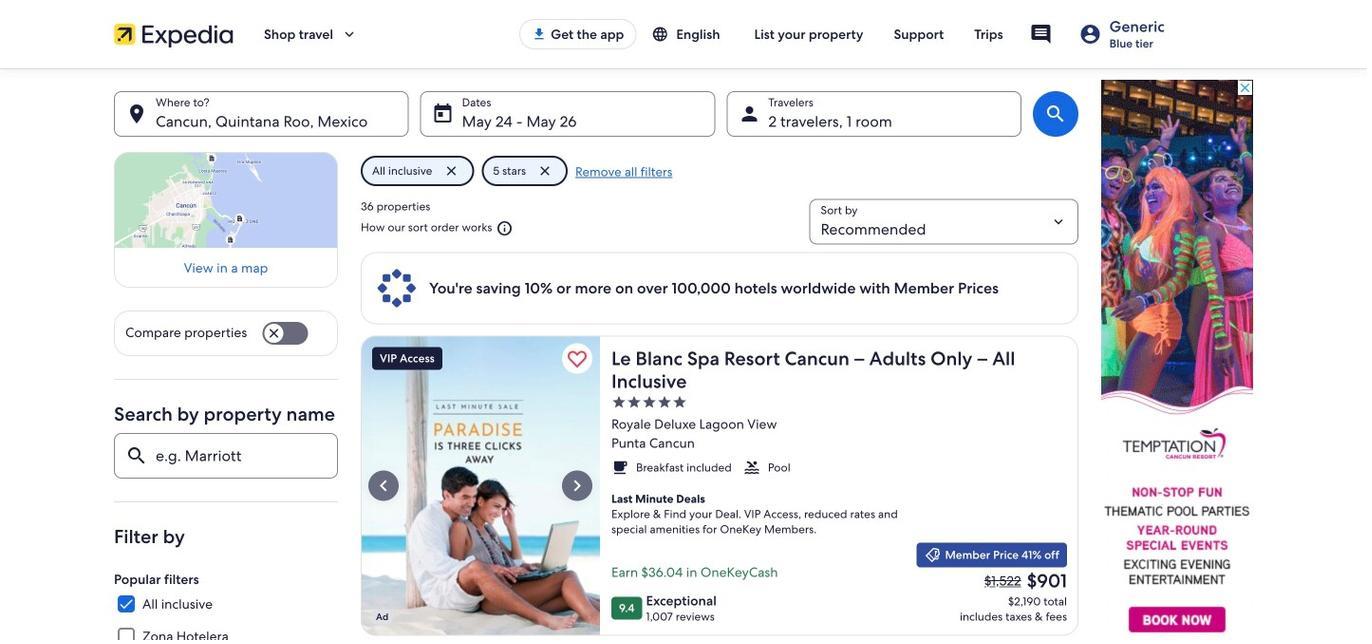 Task type: locate. For each thing, give the bounding box(es) containing it.
0 vertical spatial small image
[[652, 26, 669, 43]]

small image
[[652, 26, 669, 43], [744, 459, 761, 476], [925, 546, 942, 564]]

3 xsmall image from the left
[[673, 394, 688, 410]]

2 xsmall image from the left
[[657, 394, 673, 410]]

download the app button image
[[532, 27, 547, 42]]

1 horizontal spatial small image
[[744, 459, 761, 476]]

search image
[[1045, 103, 1068, 125]]

2 vertical spatial small image
[[925, 546, 942, 564]]

xsmall image
[[627, 394, 642, 410], [642, 394, 657, 410]]

loyalty lowtier image
[[1080, 23, 1102, 46]]

1 horizontal spatial small image
[[612, 459, 629, 476]]

2 horizontal spatial small image
[[925, 546, 942, 564]]

1 vertical spatial small image
[[744, 459, 761, 476]]

trailing image
[[341, 26, 358, 43]]

0 vertical spatial small image
[[492, 220, 513, 237]]

one key blue tier image
[[376, 267, 418, 309]]

xsmall image
[[612, 394, 627, 410], [657, 394, 673, 410], [673, 394, 688, 410]]

small image
[[492, 220, 513, 237], [612, 459, 629, 476]]

2 xsmall image from the left
[[642, 394, 657, 410]]

0 horizontal spatial small image
[[652, 26, 669, 43]]

0 horizontal spatial small image
[[492, 220, 513, 237]]

expedia logo image
[[114, 21, 234, 47]]



Task type: describe. For each thing, give the bounding box(es) containing it.
1 vertical spatial small image
[[612, 459, 629, 476]]

1 xsmall image from the left
[[612, 394, 627, 410]]

pool image
[[361, 336, 600, 636]]

show next image for le blanc spa resort cancun – adults only – all inclusive image
[[566, 474, 589, 497]]

1 xsmall image from the left
[[627, 394, 642, 410]]

static map image image
[[114, 152, 338, 248]]

communication center icon image
[[1030, 23, 1053, 46]]

show previous image for le blanc spa resort cancun – adults only – all inclusive image
[[372, 474, 395, 497]]



Task type: vqa. For each thing, say whether or not it's contained in the screenshot.
third xsmall image
yes



